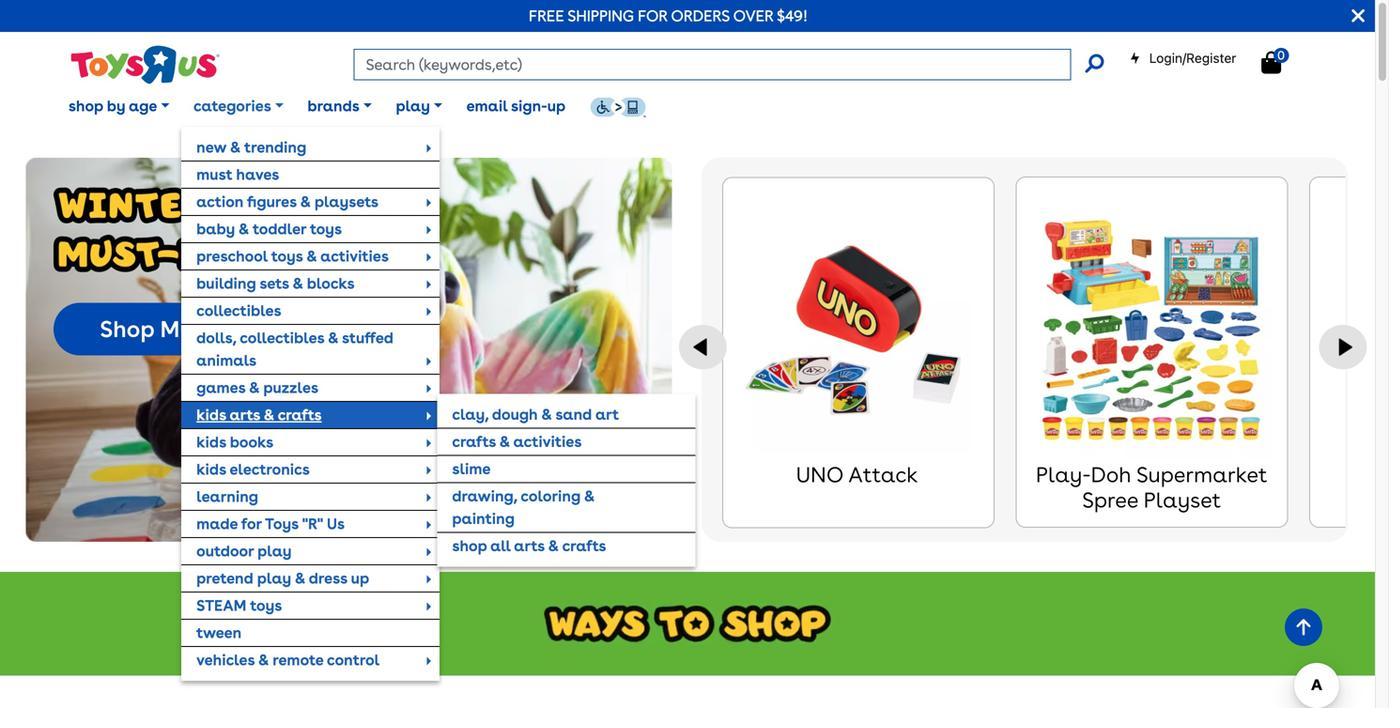 Task type: locate. For each thing, give the bounding box(es) containing it.
stuffed
[[342, 329, 394, 347]]

play down toys
[[258, 542, 292, 560]]

kids left the books
[[196, 433, 226, 451]]

& right baby on the left top
[[238, 220, 249, 238]]

1 vertical spatial up
[[351, 569, 369, 587]]

2 vertical spatial play
[[257, 569, 291, 587]]

& left remote
[[258, 651, 269, 669]]

& right new at the top left of the page
[[230, 138, 241, 156]]

email
[[466, 97, 508, 115]]

made for toys "r" us button
[[181, 511, 440, 537]]

0 vertical spatial shop
[[68, 97, 103, 115]]

2 kids from the top
[[196, 433, 226, 451]]

collectibles
[[196, 301, 281, 320], [240, 329, 324, 347]]

& left dress on the left of page
[[295, 569, 305, 587]]

by
[[107, 97, 125, 115]]

trending
[[244, 138, 306, 156]]

0 vertical spatial activities
[[320, 247, 389, 265]]

tween
[[196, 624, 242, 642]]

2 horizontal spatial crafts
[[562, 537, 606, 555]]

steam
[[196, 596, 247, 615]]

for
[[241, 515, 262, 533]]

1 vertical spatial arts
[[514, 537, 545, 555]]

arts inside clay, dough & sand art crafts & activities slime drawing, coloring & painting shop all arts & crafts
[[514, 537, 545, 555]]

brands button
[[296, 83, 384, 129]]

2 vertical spatial kids
[[196, 460, 226, 478]]

activities inside clay, dough & sand art crafts & activities slime drawing, coloring & painting shop all arts & crafts
[[514, 433, 582, 451]]

go to previous image
[[679, 325, 727, 370]]

games
[[196, 378, 245, 397]]

crafts & activities link
[[437, 429, 696, 455]]

electronics
[[230, 460, 310, 478]]

shop left by
[[68, 97, 103, 115]]

outdoor
[[196, 542, 254, 560]]

baby
[[196, 220, 235, 238]]

arts
[[230, 406, 260, 424], [514, 537, 545, 555]]

0 link
[[1262, 48, 1301, 75]]

arts inside popup button
[[230, 406, 260, 424]]

building sets & blocks button
[[181, 270, 440, 297]]

0 vertical spatial crafts
[[278, 406, 322, 424]]

kids arts & crafts
[[196, 406, 322, 424]]

1 horizontal spatial up
[[547, 97, 566, 115]]

toys
[[265, 515, 299, 533]]

control
[[327, 651, 380, 669]]

0 horizontal spatial crafts
[[278, 406, 322, 424]]

crafts down 'puzzles'
[[278, 406, 322, 424]]

brands
[[308, 97, 360, 115]]

&
[[230, 138, 241, 156], [300, 192, 311, 211], [238, 220, 249, 238], [306, 247, 317, 265], [292, 274, 303, 292], [328, 329, 339, 347], [249, 378, 260, 397], [541, 405, 552, 424], [264, 406, 274, 424], [499, 433, 510, 451], [584, 487, 595, 505], [548, 537, 559, 555], [295, 569, 305, 587], [258, 651, 269, 669]]

0 horizontal spatial shop
[[68, 97, 103, 115]]

1 vertical spatial kids
[[196, 433, 226, 451]]

& down drawing, coloring & painting link
[[548, 537, 559, 555]]

collectibles down the building
[[196, 301, 281, 320]]

"r"
[[302, 515, 323, 533]]

categories button
[[181, 83, 296, 129]]

over
[[733, 7, 774, 25]]

0 horizontal spatial activities
[[320, 247, 389, 265]]

up right dress on the left of page
[[351, 569, 369, 587]]

must haves link
[[181, 161, 440, 188]]

haves
[[236, 165, 279, 183]]

toys
[[310, 220, 342, 238], [271, 247, 303, 265], [250, 596, 282, 615]]

2 vertical spatial toys
[[250, 596, 282, 615]]

toys down "toddler"
[[271, 247, 303, 265]]

toys down action figures & playsets popup button
[[310, 220, 342, 238]]

kids inside popup button
[[196, 406, 226, 424]]

crafts down drawing, coloring & painting link
[[562, 537, 606, 555]]

shop down 'painting'
[[452, 537, 487, 555]]

toys right steam
[[250, 596, 282, 615]]

kids up learning
[[196, 460, 226, 478]]

& down dough
[[499, 433, 510, 451]]

twister hero image desktop image
[[26, 158, 672, 542]]

0 vertical spatial collectibles
[[196, 301, 281, 320]]

1 vertical spatial shop
[[452, 537, 487, 555]]

1 vertical spatial activities
[[514, 433, 582, 451]]

new & trending button
[[181, 134, 440, 160]]

& up the books
[[264, 406, 274, 424]]

up
[[547, 97, 566, 115], [351, 569, 369, 587]]

pretend play & dress up button
[[181, 565, 440, 592]]

arts up the books
[[230, 406, 260, 424]]

collectibles down collectibles popup button
[[240, 329, 324, 347]]

1 horizontal spatial arts
[[514, 537, 545, 555]]

animals
[[196, 351, 257, 369]]

vehicles
[[196, 651, 255, 669]]

0 vertical spatial play
[[396, 97, 430, 115]]

crafts up slime
[[452, 433, 496, 451]]

shop by age button
[[56, 83, 181, 129]]

for
[[638, 7, 668, 25]]

1 horizontal spatial shop
[[452, 537, 487, 555]]

1 horizontal spatial activities
[[514, 433, 582, 451]]

activities
[[320, 247, 389, 265], [514, 433, 582, 451]]

& left stuffed
[[328, 329, 339, 347]]

art
[[596, 405, 619, 424]]

kids arts & crafts button
[[181, 402, 440, 428]]

kids for kids books kids electronics learning made for toys "r" us outdoor play pretend play & dress up steam toys tween vehicles & remote control
[[196, 433, 226, 451]]

outdoor play button
[[181, 538, 440, 564]]

0 vertical spatial arts
[[230, 406, 260, 424]]

shop by category menu
[[181, 127, 696, 681]]

tween link
[[181, 620, 440, 646]]

& down must haves link
[[300, 192, 311, 211]]

categories
[[193, 97, 271, 115]]

clay,
[[452, 405, 489, 424]]

up left this icon serves as a link to download the essential accessibility assistive technology app for individuals with physical disabilities. it is featured as part of our commitment to diversity and inclusion.
[[547, 97, 566, 115]]

kids electronics button
[[181, 456, 440, 483]]

activities inside new & trending must haves action figures & playsets baby & toddler toys preschool toys & activities building sets & blocks collectibles dolls, collectibles & stuffed animals games & puzzles
[[320, 247, 389, 265]]

coloring
[[521, 487, 581, 505]]

sets
[[260, 274, 289, 292]]

action
[[196, 192, 244, 211]]

0 vertical spatial up
[[547, 97, 566, 115]]

play right brands dropdown button
[[396, 97, 430, 115]]

kids
[[196, 406, 226, 424], [196, 433, 226, 451], [196, 460, 226, 478]]

activities down 'clay, dough & sand art' link
[[514, 433, 582, 451]]

remote
[[273, 651, 324, 669]]

kids for kids arts & crafts
[[196, 406, 226, 424]]

0 vertical spatial kids
[[196, 406, 226, 424]]

menu bar
[[56, 73, 1375, 681]]

0 horizontal spatial arts
[[230, 406, 260, 424]]

shop
[[68, 97, 103, 115], [452, 537, 487, 555]]

& down baby & toddler toys popup button
[[306, 247, 317, 265]]

crafts
[[278, 406, 322, 424], [452, 433, 496, 451], [562, 537, 606, 555]]

shopping bag image
[[1262, 51, 1281, 74]]

pretend
[[196, 569, 253, 587]]

steam toys button
[[181, 593, 440, 619]]

arts right all
[[514, 537, 545, 555]]

0 horizontal spatial up
[[351, 569, 369, 587]]

1 horizontal spatial crafts
[[452, 433, 496, 451]]

shop all arts & crafts link
[[437, 533, 696, 559]]

must
[[196, 165, 232, 183]]

$49!
[[777, 7, 808, 25]]

shop must-haves
[[100, 315, 293, 343]]

play button
[[384, 83, 454, 129]]

kids down the "games"
[[196, 406, 226, 424]]

play down the "outdoor play" popup button
[[257, 569, 291, 587]]

1 kids from the top
[[196, 406, 226, 424]]

activities up blocks
[[320, 247, 389, 265]]

None search field
[[354, 49, 1104, 80]]

play
[[396, 97, 430, 115], [258, 542, 292, 560], [257, 569, 291, 587]]



Task type: vqa. For each thing, say whether or not it's contained in the screenshot.
the coloring
yes



Task type: describe. For each thing, give the bounding box(es) containing it.
& down slime link
[[584, 487, 595, 505]]

0 vertical spatial toys
[[310, 220, 342, 238]]

clay, dough & sand art crafts & activities slime drawing, coloring & painting shop all arts & crafts
[[452, 405, 619, 555]]

close button image
[[1352, 6, 1365, 26]]

toys inside kids books kids electronics learning made for toys "r" us outdoor play pretend play & dress up steam toys tween vehicles & remote control
[[250, 596, 282, 615]]

& inside popup button
[[264, 406, 274, 424]]

preschool toys & activities button
[[181, 243, 440, 269]]

action figures & playsets button
[[181, 189, 440, 215]]

games & puzzles button
[[181, 375, 440, 401]]

shipping
[[568, 7, 634, 25]]

dolls,
[[196, 329, 236, 347]]

menu bar containing shop by age
[[56, 73, 1375, 681]]

1 vertical spatial toys
[[271, 247, 303, 265]]

puzzles
[[263, 378, 318, 397]]

email sign-up
[[466, 97, 566, 115]]

toddler
[[253, 220, 306, 238]]

free shipping for orders over $49!
[[529, 7, 808, 25]]

0
[[1278, 48, 1285, 62]]

building
[[196, 274, 256, 292]]

haves
[[224, 315, 293, 343]]

up inside kids books kids electronics learning made for toys "r" us outdoor play pretend play & dress up steam toys tween vehicles & remote control
[[351, 569, 369, 587]]

new
[[196, 138, 227, 156]]

3 kids from the top
[[196, 460, 226, 478]]

drawing, coloring & painting link
[[437, 483, 696, 532]]

sign-
[[511, 97, 547, 115]]

us
[[327, 515, 345, 533]]

kids books button
[[181, 429, 440, 455]]

email sign-up link
[[454, 83, 578, 129]]

orders
[[671, 7, 730, 25]]

this icon serves as a link to download the essential accessibility assistive technology app for individuals with physical disabilities. it is featured as part of our commitment to diversity and inclusion. image
[[590, 97, 646, 118]]

painting
[[452, 510, 515, 528]]

figures
[[247, 192, 297, 211]]

collectibles button
[[181, 298, 440, 324]]

play inside dropdown button
[[396, 97, 430, 115]]

preschool
[[196, 247, 268, 265]]

login/register
[[1150, 50, 1237, 66]]

shop inside dropdown button
[[68, 97, 103, 115]]

books
[[230, 433, 274, 451]]

1 vertical spatial collectibles
[[240, 329, 324, 347]]

& right sets
[[292, 274, 303, 292]]

& up kids arts & crafts
[[249, 378, 260, 397]]

winter must haves image
[[54, 187, 307, 272]]

shop
[[100, 315, 154, 343]]

1 vertical spatial crafts
[[452, 433, 496, 451]]

toys r us image
[[69, 44, 219, 86]]

Enter Keyword or Item No. search field
[[354, 49, 1071, 80]]

dress
[[309, 569, 347, 587]]

must-
[[160, 315, 224, 343]]

go to next image
[[1320, 325, 1367, 370]]

free
[[529, 7, 564, 25]]

baby & toddler toys button
[[181, 216, 440, 242]]

2 vertical spatial crafts
[[562, 537, 606, 555]]

1 vertical spatial play
[[258, 542, 292, 560]]

made
[[196, 515, 238, 533]]

drawing,
[[452, 487, 517, 505]]

sand
[[555, 405, 592, 424]]

kids-arts-and-crafts menu
[[437, 394, 696, 567]]

blocks
[[307, 274, 355, 292]]

slime link
[[437, 456, 696, 482]]

learning
[[196, 487, 258, 506]]

dough
[[492, 405, 538, 424]]

shop by age
[[68, 97, 157, 115]]

shop inside clay, dough & sand art crafts & activities slime drawing, coloring & painting shop all arts & crafts
[[452, 537, 487, 555]]

playsets
[[315, 192, 379, 211]]

kids books kids electronics learning made for toys "r" us outdoor play pretend play & dress up steam toys tween vehicles & remote control
[[196, 433, 380, 669]]

age
[[129, 97, 157, 115]]

vehicles & remote control button
[[181, 647, 440, 673]]

& left sand
[[541, 405, 552, 424]]

clay, dough & sand art link
[[437, 402, 696, 428]]

new & trending must haves action figures & playsets baby & toddler toys preschool toys & activities building sets & blocks collectibles dolls, collectibles & stuffed animals games & puzzles
[[196, 138, 394, 397]]

free shipping for orders over $49! link
[[529, 7, 808, 25]]

crafts inside popup button
[[278, 406, 322, 424]]

slime
[[452, 460, 491, 478]]

learning button
[[181, 484, 440, 510]]

ways to shop image
[[0, 572, 1375, 676]]

all
[[490, 537, 511, 555]]

login/register button
[[1130, 49, 1237, 68]]

dolls, collectibles & stuffed animals button
[[181, 325, 440, 374]]



